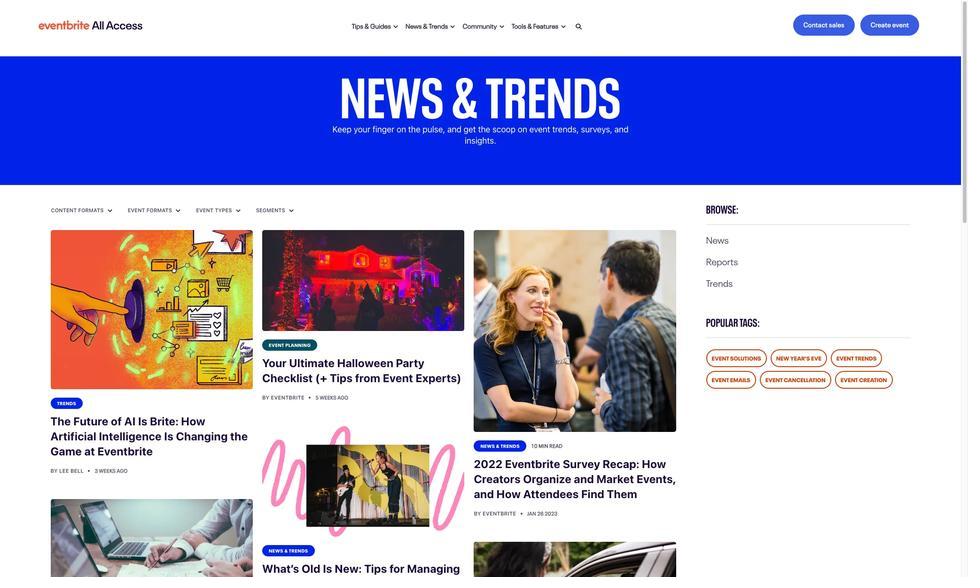 Task type: locate. For each thing, give the bounding box(es) containing it.
is
[[138, 415, 147, 428], [164, 430, 173, 443], [323, 562, 332, 576]]

pulse,
[[423, 125, 445, 134]]

the future of ai is brite: how artificial intelligence is changing the game at eventbrite
[[51, 415, 248, 458]]

arrow image for news & trends
[[451, 25, 455, 29]]

1 horizontal spatial arrow image
[[176, 209, 180, 213]]

the up insights.
[[478, 125, 490, 134]]

trends
[[429, 20, 448, 30], [486, 49, 621, 133], [706, 275, 733, 290], [57, 400, 76, 406], [501, 443, 520, 450], [289, 547, 308, 554]]

arrow image inside content formats popup button
[[107, 209, 112, 213]]

event inside event types dropdown button
[[196, 207, 214, 213]]

0 horizontal spatial arrow image
[[236, 209, 240, 213]]

0 horizontal spatial 2022
[[333, 578, 362, 578]]

by lee bell link
[[51, 468, 85, 474]]

1 horizontal spatial weeks
[[320, 394, 337, 402]]

arrow image for event types
[[236, 209, 240, 213]]

create
[[871, 19, 891, 29]]

them
[[607, 488, 637, 501]]

news & trends for middle news & trends link
[[406, 20, 448, 30]]

arrow image inside the tools & features link
[[561, 25, 566, 29]]

tools
[[512, 20, 526, 30]]

arrow image
[[451, 25, 455, 29], [500, 25, 504, 29]]

arrow image right types
[[236, 209, 240, 213]]

0 horizontal spatial by eventbrite
[[262, 395, 306, 401]]

event formats
[[128, 207, 173, 213]]

event right create
[[893, 19, 909, 29]]

news & trends link
[[402, 15, 459, 35], [474, 441, 527, 452], [262, 546, 315, 557]]

year's
[[791, 354, 810, 362]]

for
[[390, 562, 405, 576]]

26
[[537, 510, 544, 518]]

at
[[84, 445, 95, 458]]

tips right (+ on the left
[[330, 372, 353, 385]]

how up changing
[[181, 415, 205, 428]]

0 horizontal spatial formats
[[78, 207, 104, 213]]

0 vertical spatial event
[[893, 19, 909, 29]]

2022 inside 2022 eventbrite survey recap: how creators organize and market events, and how attendees find them
[[474, 458, 503, 471]]

on right finger
[[397, 125, 406, 134]]

what's old is new: tips for managing no-shows in 2022
[[262, 562, 460, 578]]

event creation link
[[835, 371, 893, 389]]

eventbrite inside 2022 eventbrite survey recap: how creators organize and market events, and how attendees find them
[[505, 458, 560, 471]]

by for the future of ai is brite: how artificial intelligence is changing the game at eventbrite
[[51, 468, 58, 474]]

segments
[[256, 207, 287, 213]]

1 arrow image from the left
[[107, 209, 112, 213]]

2 vertical spatial how
[[497, 488, 521, 501]]

event cancellation link
[[760, 371, 831, 389]]

by left lee
[[51, 468, 58, 474]]

2022 down the new:
[[333, 578, 362, 578]]

event inside event trends link
[[837, 354, 854, 362]]

arrow image right segments
[[289, 209, 294, 213]]

by eventbrite link for 2022 eventbrite survey recap: how creators organize and market events, and how attendees find them
[[474, 511, 518, 517]]

1 arrow image from the left
[[236, 209, 240, 213]]

ultimate
[[289, 357, 335, 370]]

0 vertical spatial how
[[181, 415, 205, 428]]

and down "survey"
[[574, 473, 594, 486]]

news & trends
[[406, 20, 448, 30], [340, 49, 621, 133], [481, 443, 520, 450], [269, 547, 308, 554]]

is down 'brite:'
[[164, 430, 173, 443]]

2 arrow image from the left
[[289, 209, 294, 213]]

formats inside dropdown button
[[147, 207, 172, 213]]

how
[[181, 415, 205, 428], [642, 458, 666, 471], [497, 488, 521, 501]]

keep
[[333, 125, 352, 134]]

event for event planning
[[269, 342, 284, 348]]

2022 eventbrite organizer and attendee survey recap image
[[474, 230, 676, 433]]

0 horizontal spatial on
[[397, 125, 406, 134]]

weeks right '3'
[[99, 467, 116, 475]]

ai
[[124, 415, 136, 428]]

2 arrow image from the left
[[176, 209, 180, 213]]

0 vertical spatial is
[[138, 415, 147, 428]]

arrow image
[[236, 209, 240, 213], [289, 209, 294, 213]]

10 min read
[[531, 443, 563, 450]]

0 horizontal spatial the
[[230, 430, 248, 443]]

ago right '3'
[[117, 467, 128, 475]]

1 horizontal spatial trends link
[[706, 275, 733, 290]]

your
[[262, 357, 287, 370]]

3
[[95, 467, 98, 475]]

0 vertical spatial tips
[[352, 20, 363, 30]]

arrow image right guides
[[393, 25, 398, 29]]

recap:
[[603, 458, 640, 471]]

2 horizontal spatial news & trends link
[[474, 441, 527, 452]]

0 vertical spatial by eventbrite link
[[262, 395, 306, 401]]

event for event emails
[[712, 376, 729, 384]]

is up in
[[323, 562, 332, 576]]

by down checklist
[[262, 395, 269, 401]]

arrow image left search icon
[[561, 25, 566, 29]]

2 horizontal spatial how
[[642, 458, 666, 471]]

cancellation
[[784, 376, 826, 384]]

the left pulse,
[[408, 125, 421, 134]]

0 horizontal spatial by eventbrite link
[[262, 395, 306, 401]]

1 vertical spatial by
[[51, 468, 58, 474]]

reports link
[[706, 254, 738, 268]]

1 horizontal spatial by
[[262, 395, 269, 401]]

event inside event formats dropdown button
[[128, 207, 145, 213]]

by eventbrite
[[262, 395, 306, 401], [474, 511, 518, 517]]

on right scoop at the right of page
[[518, 125, 527, 134]]

1 vertical spatial ago
[[117, 467, 128, 475]]

find
[[581, 488, 605, 501]]

checklist
[[262, 372, 313, 385]]

1 horizontal spatial 2022
[[474, 458, 503, 471]]

2 on from the left
[[518, 125, 527, 134]]

community
[[463, 20, 497, 30]]

1 vertical spatial is
[[164, 430, 173, 443]]

your
[[354, 125, 371, 134]]

by eventbrite link for your ultimate halloween party checklist (+ tips from event experts)
[[262, 395, 306, 401]]

party
[[396, 357, 425, 370]]

scoop
[[493, 125, 516, 134]]

event left trends, on the right top
[[530, 125, 550, 134]]

0 horizontal spatial event
[[530, 125, 550, 134]]

eve
[[811, 354, 822, 362]]

0 horizontal spatial arrow image
[[393, 25, 398, 29]]

formats inside popup button
[[78, 207, 104, 213]]

1 vertical spatial news & trends link
[[474, 441, 527, 452]]

tips left guides
[[352, 20, 363, 30]]

0 vertical spatial by
[[262, 395, 269, 401]]

0 horizontal spatial arrow image
[[107, 209, 112, 213]]

trends link
[[706, 275, 733, 290], [51, 398, 83, 409]]

arrow image inside event formats dropdown button
[[176, 209, 180, 213]]

arrow image inside the community link
[[500, 25, 504, 29]]

1 formats from the left
[[78, 207, 104, 213]]

&
[[365, 20, 369, 30], [423, 20, 428, 30], [528, 20, 532, 30], [452, 49, 478, 133], [496, 443, 500, 450], [284, 547, 288, 554]]

1 horizontal spatial by eventbrite
[[474, 511, 518, 517]]

event inside event cancellation link
[[766, 376, 783, 384]]

arrow image right the event formats
[[176, 209, 180, 213]]

arrow image left the tools
[[500, 25, 504, 29]]

event for event formats
[[128, 207, 145, 213]]

how down the creators
[[497, 488, 521, 501]]

jan 26 2023
[[527, 510, 558, 518]]

0 vertical spatial by eventbrite
[[262, 395, 306, 401]]

2 formats from the left
[[147, 207, 172, 213]]

1 horizontal spatial ago
[[338, 394, 348, 402]]

0 horizontal spatial trends link
[[51, 398, 83, 409]]

segments button
[[256, 207, 294, 214]]

1 vertical spatial weeks
[[99, 467, 116, 475]]

popular tags:
[[706, 314, 760, 330]]

arrow image inside segments dropdown button
[[289, 209, 294, 213]]

2022 eventbrite survey recap: how creators organize and market events, and how attendees find them
[[474, 458, 676, 501]]

news & trends link for what's old is new: tips for managing no-shows in 2022
[[262, 546, 315, 557]]

what's old is new: tips for managing no-shows in 2022 link
[[262, 557, 465, 578]]

weeks for artificial
[[99, 467, 116, 475]]

event for event cancellation
[[766, 376, 783, 384]]

and right the surveys,
[[615, 125, 629, 134]]

1 vertical spatial event
[[530, 125, 550, 134]]

logo eventbrite image
[[37, 17, 144, 34]]

1 horizontal spatial arrow image
[[289, 209, 294, 213]]

2 horizontal spatial the
[[478, 125, 490, 134]]

event for event solutions
[[712, 354, 729, 362]]

1 arrow image from the left
[[451, 25, 455, 29]]

arrow image left the community
[[451, 25, 455, 29]]

by eventbrite down checklist
[[262, 395, 306, 401]]

0 horizontal spatial ago
[[117, 467, 128, 475]]

5 weeks ago
[[316, 394, 348, 402]]

create event link
[[861, 15, 920, 36]]

content formats button
[[51, 207, 113, 214]]

2 vertical spatial news & trends link
[[262, 546, 315, 557]]

news for middle news & trends link
[[406, 20, 422, 30]]

event planning link
[[262, 340, 317, 351]]

by eventbrite down the creators
[[474, 511, 518, 517]]

0 horizontal spatial news & trends link
[[262, 546, 315, 557]]

on
[[397, 125, 406, 134], [518, 125, 527, 134]]

1 horizontal spatial on
[[518, 125, 527, 134]]

eventbrite down intelligence
[[98, 445, 153, 458]]

ago right '5'
[[338, 394, 348, 402]]

2 arrow image from the left
[[500, 25, 504, 29]]

news & trends for news & trends link corresponding to 2022 eventbrite survey recap: how creators organize and market events, and how attendees find them
[[481, 443, 520, 450]]

event planning
[[269, 342, 311, 348]]

formats
[[78, 207, 104, 213], [147, 207, 172, 213]]

event solutions
[[712, 354, 761, 362]]

event inside event emails link
[[712, 376, 729, 384]]

arrow image
[[107, 209, 112, 213], [176, 209, 180, 213]]

by eventbrite for your ultimate halloween party checklist (+ tips from event experts)
[[262, 395, 306, 401]]

eventbrite inside the future of ai is brite: how artificial intelligence is changing the game at eventbrite
[[98, 445, 153, 458]]

2 horizontal spatial is
[[323, 562, 332, 576]]

event inside event creation link
[[841, 376, 858, 384]]

tips left for
[[364, 562, 387, 576]]

is right ai
[[138, 415, 147, 428]]

by eventbrite link down the creators
[[474, 511, 518, 517]]

1 horizontal spatial formats
[[147, 207, 172, 213]]

weeks right '5'
[[320, 394, 337, 402]]

news for what's old is new: tips for managing no-shows in 2022's news & trends link
[[269, 547, 283, 554]]

1 arrow image from the left
[[393, 25, 398, 29]]

1 horizontal spatial event
[[893, 19, 909, 29]]

0 horizontal spatial by
[[51, 468, 58, 474]]

1 horizontal spatial the
[[408, 125, 421, 134]]

by eventbrite link down checklist
[[262, 395, 306, 401]]

new year's eve link
[[771, 350, 827, 368]]

arrow image
[[393, 25, 398, 29], [561, 25, 566, 29]]

content
[[51, 207, 77, 213]]

arrow image inside news & trends link
[[451, 25, 455, 29]]

by
[[262, 395, 269, 401], [51, 468, 58, 474], [474, 511, 481, 517]]

2 horizontal spatial by
[[474, 511, 481, 517]]

1 vertical spatial tips
[[330, 372, 353, 385]]

event inside event solutions link
[[712, 354, 729, 362]]

1 vertical spatial trends link
[[51, 398, 83, 409]]

2 vertical spatial by
[[474, 511, 481, 517]]

2 vertical spatial is
[[323, 562, 332, 576]]

1 vertical spatial by eventbrite link
[[474, 511, 518, 517]]

the right changing
[[230, 430, 248, 443]]

by down the creators
[[474, 511, 481, 517]]

event for event creation
[[841, 376, 858, 384]]

1 horizontal spatial arrow image
[[500, 25, 504, 29]]

1 horizontal spatial news & trends link
[[402, 15, 459, 35]]

1 vertical spatial by eventbrite
[[474, 511, 518, 517]]

how up events,
[[642, 458, 666, 471]]

1 horizontal spatial by eventbrite link
[[474, 511, 518, 517]]

search icon image
[[576, 23, 582, 30]]

two employees working together on laptops. image
[[51, 499, 253, 578]]

arrow image right content formats
[[107, 209, 112, 213]]

1 vertical spatial 2022
[[333, 578, 362, 578]]

tools & features link
[[508, 15, 570, 35]]

0 vertical spatial news & trends link
[[402, 15, 459, 35]]

no-
[[262, 578, 283, 578]]

ago
[[338, 394, 348, 402], [117, 467, 128, 475]]

tags:
[[740, 314, 760, 330]]

trends link down reports
[[706, 275, 733, 290]]

trends link up the
[[51, 398, 83, 409]]

tips
[[352, 20, 363, 30], [330, 372, 353, 385], [364, 562, 387, 576]]

event
[[128, 207, 145, 213], [196, 207, 214, 213], [269, 342, 284, 348], [712, 354, 729, 362], [837, 354, 854, 362], [383, 372, 413, 385], [712, 376, 729, 384], [766, 376, 783, 384], [841, 376, 858, 384]]

eventbrite down 10
[[505, 458, 560, 471]]

0 horizontal spatial is
[[138, 415, 147, 428]]

2022
[[474, 458, 503, 471], [333, 578, 362, 578]]

0 vertical spatial ago
[[338, 394, 348, 402]]

event inside event planning link
[[269, 342, 284, 348]]

0 horizontal spatial how
[[181, 415, 205, 428]]

2 arrow image from the left
[[561, 25, 566, 29]]

2 vertical spatial tips
[[364, 562, 387, 576]]

0 vertical spatial 2022
[[474, 458, 503, 471]]

news & trends link for 2022 eventbrite survey recap: how creators organize and market events, and how attendees find them
[[474, 441, 527, 452]]

arrow image inside event types dropdown button
[[236, 209, 240, 213]]

2022 up the creators
[[474, 458, 503, 471]]

weeks for from
[[320, 394, 337, 402]]

attendees
[[523, 488, 579, 501]]

1 horizontal spatial arrow image
[[561, 25, 566, 29]]

contact
[[804, 19, 828, 29]]

ago for artificial
[[117, 467, 128, 475]]

10
[[531, 443, 538, 450]]

arrow image inside tips & guides link
[[393, 25, 398, 29]]

events,
[[637, 473, 676, 486]]

0 horizontal spatial weeks
[[99, 467, 116, 475]]

0 vertical spatial weeks
[[320, 394, 337, 402]]

0 horizontal spatial arrow image
[[451, 25, 455, 29]]

types
[[215, 207, 232, 213]]

event types button
[[196, 207, 241, 214]]



Task type: vqa. For each thing, say whether or not it's contained in the screenshot.
Is
yes



Task type: describe. For each thing, give the bounding box(es) containing it.
sales
[[829, 19, 845, 29]]

formats for content
[[78, 207, 104, 213]]

arrow image for community
[[500, 25, 504, 29]]

event solutions link
[[706, 350, 767, 368]]

by lee bell
[[51, 468, 85, 474]]

popular
[[706, 314, 738, 330]]

how inside the future of ai is brite: how artificial intelligence is changing the game at eventbrite
[[181, 415, 205, 428]]

shows
[[282, 578, 319, 578]]

by for 2022 eventbrite survey recap: how creators organize and market events, and how attendees find them
[[474, 511, 481, 517]]

by for your ultimate halloween party checklist (+ tips from event experts)
[[262, 395, 269, 401]]

event for event types
[[196, 207, 214, 213]]

event for event trends
[[837, 354, 854, 362]]

experts)
[[416, 372, 462, 385]]

news link
[[706, 232, 729, 246]]

surveys,
[[581, 125, 612, 134]]

arrow image for features
[[561, 25, 566, 29]]

tips inside what's old is new: tips for managing no-shows in 2022
[[364, 562, 387, 576]]

event inside your ultimate halloween party checklist (+ tips from event experts)
[[383, 372, 413, 385]]

planning
[[285, 342, 311, 348]]

contact sales
[[804, 19, 845, 29]]

news for news & trends link corresponding to 2022 eventbrite survey recap: how creators organize and market events, and how attendees find them
[[481, 443, 495, 450]]

event emails
[[712, 376, 751, 384]]

insights.
[[465, 136, 496, 146]]

old
[[302, 562, 320, 576]]

arrow image for event formats
[[176, 209, 180, 213]]

tools & features
[[512, 20, 559, 30]]

by eventbrite for 2022 eventbrite survey recap: how creators organize and market events, and how attendees find them
[[474, 511, 518, 517]]

content formats
[[51, 207, 105, 213]]

arrow image for guides
[[393, 25, 398, 29]]

and left get
[[447, 125, 462, 134]]

community link
[[459, 15, 508, 35]]

trends,
[[553, 125, 579, 134]]

arrow image for segments
[[289, 209, 294, 213]]

1 horizontal spatial how
[[497, 488, 521, 501]]

is inside what's old is new: tips for managing no-shows in 2022
[[323, 562, 332, 576]]

organize
[[523, 473, 572, 486]]

changing
[[176, 430, 228, 443]]

(+
[[315, 372, 327, 385]]

event trends
[[837, 354, 877, 362]]

1 on from the left
[[397, 125, 406, 134]]

event emails link
[[706, 371, 756, 389]]

of
[[111, 415, 122, 428]]

creators
[[474, 473, 521, 486]]

read
[[549, 443, 563, 450]]

1 vertical spatial how
[[642, 458, 666, 471]]

in
[[321, 578, 331, 578]]

2022 eventbrite survey recap: how creators organize and market events, and how attendees find them link
[[474, 452, 676, 508]]

tips inside your ultimate halloween party checklist (+ tips from event experts)
[[330, 372, 353, 385]]

reports
[[706, 254, 738, 268]]

tips & guides link
[[348, 15, 402, 35]]

0 vertical spatial trends link
[[706, 275, 733, 290]]

your ultimate halloween party checklist (+ tips from event experts)
[[262, 357, 462, 385]]

guides
[[370, 20, 391, 30]]

event inside keep your finger on the pulse, and get the scoop on event trends, surveys, and insights.
[[530, 125, 550, 134]]

event types
[[196, 207, 233, 213]]

trends
[[855, 354, 877, 362]]

market
[[597, 473, 634, 486]]

formats for event
[[147, 207, 172, 213]]

game
[[51, 445, 82, 458]]

create event
[[871, 19, 909, 29]]

features
[[533, 20, 559, 30]]

min
[[539, 443, 548, 450]]

event cancellation
[[766, 376, 826, 384]]

future
[[73, 415, 108, 428]]

1 horizontal spatial is
[[164, 430, 173, 443]]

jan
[[527, 510, 536, 518]]

and down the creators
[[474, 488, 494, 501]]

lee
[[59, 468, 69, 474]]

ago for from
[[338, 394, 348, 402]]

new:
[[335, 562, 362, 576]]

creation
[[859, 376, 887, 384]]

3 weeks ago
[[95, 467, 128, 475]]

emails
[[730, 376, 751, 384]]

bell
[[70, 468, 84, 474]]

event formats button
[[127, 207, 181, 214]]

intelligence
[[99, 430, 162, 443]]

finger
[[373, 125, 395, 134]]

2022 inside what's old is new: tips for managing no-shows in 2022
[[333, 578, 362, 578]]

keep your finger on the pulse, and get the scoop on event trends, surveys, and insights.
[[333, 125, 629, 146]]

eventbrite left jan
[[483, 511, 516, 517]]

event creation
[[841, 376, 887, 384]]

managing
[[407, 562, 460, 576]]

browse:
[[706, 200, 739, 217]]

from
[[355, 372, 380, 385]]

brite:
[[150, 415, 179, 428]]

artificial
[[51, 430, 96, 443]]

halloween house party image
[[262, 230, 465, 331]]

event trends link
[[831, 350, 883, 368]]

survey
[[563, 458, 600, 471]]

arrow image for content formats
[[107, 209, 112, 213]]

new year's eve
[[776, 354, 822, 362]]

2023
[[545, 510, 558, 518]]

contact sales link
[[793, 15, 855, 36]]

tips & guides
[[352, 20, 391, 30]]

the inside the future of ai is brite: how artificial intelligence is changing the game at eventbrite
[[230, 430, 248, 443]]

the future of ai is brite: how artificial intelligence is changing the game at eventbrite link
[[51, 409, 253, 465]]

new
[[776, 354, 789, 362]]

eventbrite down checklist
[[271, 395, 305, 401]]

news & trends for what's old is new: tips for managing no-shows in 2022's news & trends link
[[269, 547, 308, 554]]



